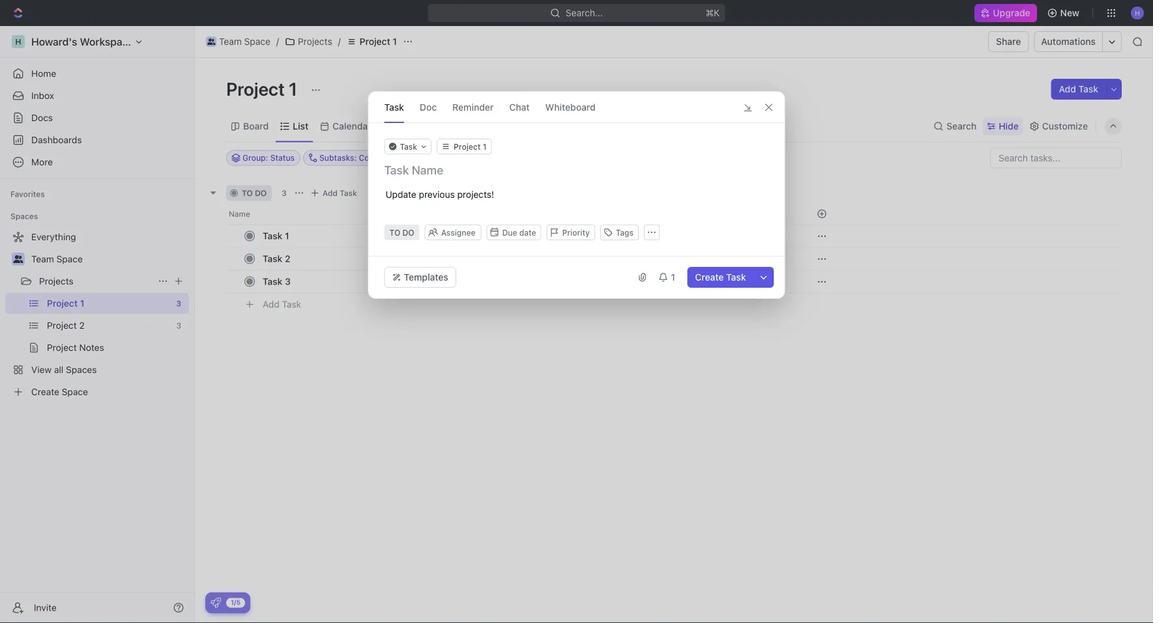 Task type: vqa. For each thing, say whether or not it's contained in the screenshot.
the left List template icon
no



Task type: locate. For each thing, give the bounding box(es) containing it.
team inside tree
[[31, 254, 54, 265]]

to do
[[242, 189, 267, 198], [389, 228, 414, 237]]

1 vertical spatial projects
[[39, 276, 74, 287]]

team space link
[[203, 34, 274, 50], [31, 249, 186, 270]]

home link
[[5, 63, 189, 84]]

1 horizontal spatial /
[[338, 36, 341, 47]]

0 horizontal spatial add task
[[263, 299, 301, 310]]

whiteboard
[[545, 102, 596, 112]]

to do down update
[[389, 228, 414, 237]]

favorites
[[10, 190, 45, 199]]

1 vertical spatial do
[[403, 228, 414, 237]]

2 horizontal spatial add
[[1059, 84, 1076, 95]]

0 horizontal spatial projects link
[[39, 271, 153, 292]]

0 horizontal spatial add
[[263, 299, 279, 310]]

2 / from the left
[[338, 36, 341, 47]]

0 horizontal spatial space
[[56, 254, 83, 265]]

1 vertical spatial to
[[389, 228, 400, 237]]

templates
[[404, 272, 448, 283]]

projects!
[[457, 189, 494, 200]]

add up customize
[[1059, 84, 1076, 95]]

0 horizontal spatial do
[[255, 189, 267, 198]]

1 vertical spatial space
[[56, 254, 83, 265]]

do up ‎task 1
[[255, 189, 267, 198]]

create task
[[695, 272, 746, 283]]

task 3
[[263, 276, 291, 287]]

1 horizontal spatial project 1
[[360, 36, 397, 47]]

add task button
[[1051, 79, 1106, 100], [307, 185, 362, 201], [257, 297, 306, 313]]

projects
[[298, 36, 332, 47], [39, 276, 74, 287]]

1 vertical spatial team
[[31, 254, 54, 265]]

to inside "dropdown button"
[[389, 228, 400, 237]]

due date
[[502, 228, 536, 237]]

1 vertical spatial user group image
[[13, 256, 23, 263]]

gantt
[[395, 121, 419, 132]]

2 ‎task from the top
[[263, 254, 283, 264]]

projects link inside tree
[[39, 271, 153, 292]]

add task button up the '‎task 1' link
[[307, 185, 362, 201]]

add task down task 3
[[263, 299, 301, 310]]

1
[[393, 36, 397, 47], [289, 78, 297, 99], [285, 231, 289, 242], [671, 272, 675, 283]]

inbox link
[[5, 85, 189, 106]]

do down update
[[403, 228, 414, 237]]

doc button
[[420, 92, 437, 123]]

0 vertical spatial do
[[255, 189, 267, 198]]

3 down the 2 at the left top of page
[[285, 276, 291, 287]]

‎task for ‎task 1
[[263, 231, 283, 242]]

add up the '‎task 1' link
[[323, 189, 338, 198]]

1 vertical spatial add
[[323, 189, 338, 198]]

‎task left the 2 at the left top of page
[[263, 254, 283, 264]]

1 vertical spatial project 1
[[226, 78, 301, 99]]

task down '‎task 2'
[[263, 276, 283, 287]]

3
[[282, 189, 287, 198], [285, 276, 291, 287]]

project 1 link
[[343, 34, 400, 50]]

1 ‎task from the top
[[263, 231, 283, 242]]

1 horizontal spatial do
[[403, 228, 414, 237]]

doc
[[420, 102, 437, 112]]

dialog containing task
[[368, 91, 785, 299]]

priority button
[[547, 225, 595, 241]]

onboarding checklist button image
[[211, 598, 221, 609]]

add task up customize
[[1059, 84, 1098, 95]]

dialog
[[368, 91, 785, 299]]

assignee button
[[426, 227, 480, 238]]

0 horizontal spatial project
[[226, 78, 285, 99]]

Search tasks... text field
[[991, 148, 1121, 168]]

1 horizontal spatial projects
[[298, 36, 332, 47]]

0 vertical spatial team
[[219, 36, 242, 47]]

user group image
[[207, 38, 215, 45], [13, 256, 23, 263]]

1 vertical spatial to do
[[389, 228, 414, 237]]

1 vertical spatial team space
[[31, 254, 83, 265]]

0 vertical spatial projects
[[298, 36, 332, 47]]

previous
[[419, 189, 455, 200]]

tags button
[[600, 225, 639, 241]]

2 vertical spatial add task button
[[257, 297, 306, 313]]

space inside tree
[[56, 254, 83, 265]]

task down task 3
[[282, 299, 301, 310]]

0 horizontal spatial project 1
[[226, 78, 301, 99]]

table link
[[441, 117, 467, 136]]

do
[[255, 189, 267, 198], [403, 228, 414, 237]]

0 vertical spatial team space
[[219, 36, 270, 47]]

task inside dropdown button
[[400, 142, 417, 151]]

1 horizontal spatial to
[[389, 228, 400, 237]]

1 horizontal spatial team space
[[219, 36, 270, 47]]

team space
[[219, 36, 270, 47], [31, 254, 83, 265]]

hide button
[[983, 117, 1023, 136]]

task
[[1079, 84, 1098, 95], [384, 102, 404, 112], [400, 142, 417, 151], [340, 189, 357, 198], [726, 272, 746, 283], [263, 276, 283, 287], [282, 299, 301, 310]]

Task Name text field
[[384, 162, 771, 178]]

0 horizontal spatial user group image
[[13, 256, 23, 263]]

1 horizontal spatial team space link
[[203, 34, 274, 50]]

0 horizontal spatial team space
[[31, 254, 83, 265]]

1 horizontal spatial user group image
[[207, 38, 215, 45]]

docs
[[31, 112, 53, 123]]

task up customize
[[1079, 84, 1098, 95]]

project 1
[[360, 36, 397, 47], [226, 78, 301, 99]]

calendar
[[333, 121, 371, 132]]

0 vertical spatial space
[[244, 36, 270, 47]]

‎task
[[263, 231, 283, 242], [263, 254, 283, 264]]

dashboards
[[31, 135, 82, 145]]

projects link
[[282, 34, 335, 50], [39, 271, 153, 292]]

add task button down task 3
[[257, 297, 306, 313]]

1 horizontal spatial to do
[[389, 228, 414, 237]]

0 vertical spatial to do
[[242, 189, 267, 198]]

0 horizontal spatial /
[[276, 36, 279, 47]]

2 vertical spatial add
[[263, 299, 279, 310]]

0 horizontal spatial team
[[31, 254, 54, 265]]

to do up ‎task 1
[[242, 189, 267, 198]]

tree containing team space
[[5, 227, 189, 403]]

1 vertical spatial add task
[[323, 189, 357, 198]]

list link
[[290, 117, 308, 136]]

‎task up '‎task 2'
[[263, 231, 283, 242]]

1 vertical spatial team space link
[[31, 249, 186, 270]]

2 horizontal spatial add task
[[1059, 84, 1098, 95]]

1 horizontal spatial space
[[244, 36, 270, 47]]

new button
[[1042, 3, 1087, 23]]

add task up the '‎task 1' link
[[323, 189, 357, 198]]

0 vertical spatial add task
[[1059, 84, 1098, 95]]

0 vertical spatial ‎task
[[263, 231, 283, 242]]

project
[[360, 36, 390, 47], [226, 78, 285, 99]]

1 vertical spatial project
[[226, 78, 285, 99]]

0 horizontal spatial team space link
[[31, 249, 186, 270]]

task down gantt link
[[400, 142, 417, 151]]

tree inside sidebar navigation
[[5, 227, 189, 403]]

0 horizontal spatial to
[[242, 189, 253, 198]]

team
[[219, 36, 242, 47], [31, 254, 54, 265]]

add down task 3
[[263, 299, 279, 310]]

1 horizontal spatial project
[[360, 36, 390, 47]]

create task button
[[687, 267, 754, 288]]

templates button
[[384, 267, 456, 288]]

/
[[276, 36, 279, 47], [338, 36, 341, 47]]

1 button
[[653, 267, 682, 288]]

to do button
[[384, 225, 420, 241]]

gantt link
[[393, 117, 419, 136]]

automations button
[[1035, 32, 1102, 51]]

0 horizontal spatial to do
[[242, 189, 267, 198]]

1 vertical spatial ‎task
[[263, 254, 283, 264]]

1 horizontal spatial add
[[323, 189, 338, 198]]

reminder button
[[452, 92, 494, 123]]

add
[[1059, 84, 1076, 95], [323, 189, 338, 198], [263, 299, 279, 310]]

customize button
[[1025, 117, 1092, 136]]

add task button up customize
[[1051, 79, 1106, 100]]

table
[[444, 121, 467, 132]]

projects inside tree
[[39, 276, 74, 287]]

tree
[[5, 227, 189, 403]]

0 horizontal spatial projects
[[39, 276, 74, 287]]

space
[[244, 36, 270, 47], [56, 254, 83, 265]]

1 horizontal spatial projects link
[[282, 34, 335, 50]]

to do inside "dropdown button"
[[389, 228, 414, 237]]

share button
[[988, 31, 1029, 52]]

assignee
[[441, 228, 475, 237]]

task right create at the right of page
[[726, 272, 746, 283]]

sidebar navigation
[[0, 26, 195, 624]]

search...
[[566, 7, 603, 18]]

1 vertical spatial projects link
[[39, 271, 153, 292]]

reminder
[[452, 102, 494, 112]]

to
[[242, 189, 253, 198], [389, 228, 400, 237]]

0 vertical spatial team space link
[[203, 34, 274, 50]]

calendar link
[[330, 117, 371, 136]]

add task
[[1059, 84, 1098, 95], [323, 189, 357, 198], [263, 299, 301, 310]]

3 up ‎task 1
[[282, 189, 287, 198]]



Task type: describe. For each thing, give the bounding box(es) containing it.
invite
[[34, 603, 57, 614]]

search button
[[930, 117, 981, 136]]

1 vertical spatial 3
[[285, 276, 291, 287]]

upgrade
[[993, 7, 1030, 18]]

1 button
[[653, 267, 682, 288]]

‎task 2
[[263, 254, 290, 264]]

dashboards link
[[5, 130, 189, 151]]

0 vertical spatial add task button
[[1051, 79, 1106, 100]]

0 vertical spatial add
[[1059, 84, 1076, 95]]

onboarding checklist button element
[[211, 598, 221, 609]]

task up gantt link
[[384, 102, 404, 112]]

chat
[[509, 102, 530, 112]]

home
[[31, 68, 56, 79]]

share
[[996, 36, 1021, 47]]

board
[[243, 121, 269, 132]]

user group image inside sidebar navigation
[[13, 256, 23, 263]]

automations
[[1041, 36, 1096, 47]]

tags
[[616, 228, 634, 237]]

new
[[1060, 7, 1079, 18]]

‎task 1 link
[[259, 227, 452, 246]]

customize
[[1042, 121, 1088, 132]]

‎task 2 link
[[259, 250, 452, 269]]

0 vertical spatial projects link
[[282, 34, 335, 50]]

chat button
[[509, 92, 530, 123]]

docs link
[[5, 108, 189, 128]]

1/5
[[231, 599, 241, 607]]

list
[[293, 121, 308, 132]]

search
[[947, 121, 977, 132]]

0 vertical spatial project
[[360, 36, 390, 47]]

update
[[386, 189, 416, 200]]

spaces
[[10, 212, 38, 221]]

inbox
[[31, 90, 54, 101]]

0 vertical spatial 3
[[282, 189, 287, 198]]

do inside "dropdown button"
[[403, 228, 414, 237]]

task up the '‎task 1' link
[[340, 189, 357, 198]]

1 vertical spatial add task button
[[307, 185, 362, 201]]

⌘k
[[706, 7, 720, 18]]

‎task 1
[[263, 231, 289, 242]]

task 3 link
[[259, 272, 452, 291]]

0 vertical spatial project 1
[[360, 36, 397, 47]]

favorites button
[[5, 186, 50, 202]]

hide
[[999, 121, 1019, 132]]

1 / from the left
[[276, 36, 279, 47]]

date
[[519, 228, 536, 237]]

task button
[[384, 139, 432, 154]]

priority button
[[547, 225, 595, 241]]

1 inside button
[[671, 272, 675, 283]]

task button
[[384, 92, 404, 123]]

create
[[695, 272, 724, 283]]

0 vertical spatial to
[[242, 189, 253, 198]]

priority
[[562, 228, 590, 237]]

tags button
[[600, 225, 639, 241]]

2 vertical spatial add task
[[263, 299, 301, 310]]

due
[[502, 228, 517, 237]]

team space inside tree
[[31, 254, 83, 265]]

task inside "button"
[[726, 272, 746, 283]]

upgrade link
[[975, 4, 1037, 22]]

‎task for ‎task 2
[[263, 254, 283, 264]]

update previous projects!
[[386, 189, 494, 200]]

board link
[[241, 117, 269, 136]]

2
[[285, 254, 290, 264]]

1 horizontal spatial add task
[[323, 189, 357, 198]]

0 vertical spatial user group image
[[207, 38, 215, 45]]

due date button
[[487, 225, 541, 241]]

1 horizontal spatial team
[[219, 36, 242, 47]]

whiteboard button
[[545, 92, 596, 123]]



